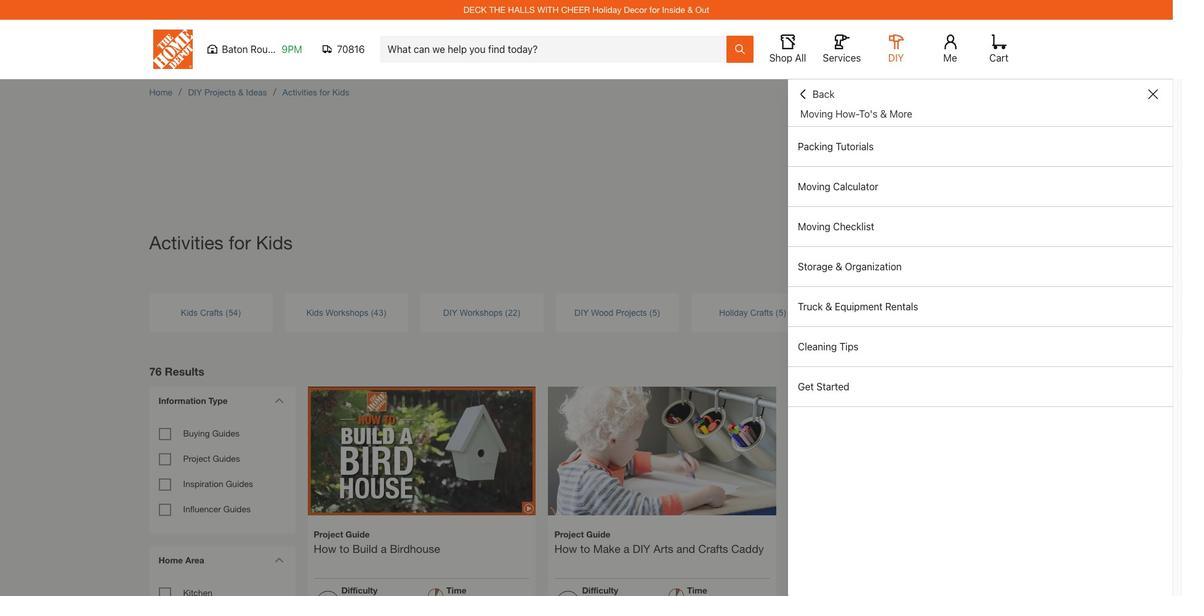 Task type: vqa. For each thing, say whether or not it's contained in the screenshot.
Best to the left
no



Task type: describe. For each thing, give the bounding box(es) containing it.
how-
[[836, 108, 859, 119]]

0 horizontal spatial for
[[229, 232, 251, 253]]

storage
[[798, 261, 833, 272]]

more
[[890, 108, 913, 119]]

diy projects & ideas link
[[188, 87, 267, 97]]

birdhouse
[[390, 542, 440, 555]]

2 5 from the left
[[779, 308, 783, 317]]

build
[[353, 542, 378, 555]]

garden ideas & projects link
[[827, 306, 950, 319]]

& inside 'link'
[[826, 301, 832, 312]]

services
[[823, 52, 861, 63]]

inspiration
[[183, 478, 223, 489]]

home link
[[149, 87, 172, 97]]

all
[[795, 52, 806, 63]]

influencer
[[183, 504, 221, 514]]

difficulty for build
[[341, 585, 378, 595]]

cart link
[[986, 34, 1013, 64]]

2 horizontal spatial projects
[[898, 308, 929, 317]]

packing
[[798, 141, 833, 152]]

baton rouge 9pm
[[222, 44, 302, 55]]

guide for build
[[346, 529, 370, 539]]

decor
[[624, 4, 647, 15]]

project guide how to make a diy arts and crafts caddy
[[554, 529, 764, 555]]

rouge
[[251, 44, 279, 55]]

time for birdhouse
[[446, 585, 467, 595]]

moving for moving calculator
[[798, 181, 831, 192]]

diy workshops ( 22 )
[[443, 308, 521, 317]]

deck the halls with cheer holiday decor for inside & out
[[464, 4, 710, 15]]

& right storage
[[836, 261, 843, 272]]

arts
[[654, 542, 674, 555]]

a for build
[[381, 542, 387, 555]]

( for kids workshops
[[371, 308, 374, 317]]

ideas inside garden ideas & projects link
[[866, 308, 887, 317]]

What can we help you find today? search field
[[388, 36, 726, 62]]

76 result s
[[149, 364, 204, 378]]

truck & equipment rentals link
[[788, 287, 1173, 326]]

type
[[208, 395, 228, 406]]

the
[[489, 4, 506, 15]]

diy wood projects ( 5 )
[[575, 308, 660, 317]]

packing tutorials
[[798, 141, 874, 152]]

diy projects & ideas
[[188, 87, 267, 97]]

diy for diy
[[888, 52, 904, 63]]

information
[[159, 395, 206, 406]]

buying
[[183, 428, 210, 438]]

diy for diy workshops ( 22 )
[[443, 308, 457, 317]]

out
[[695, 4, 710, 15]]

area
[[185, 555, 204, 565]]

) for diy workshops ( 22 )
[[518, 308, 521, 317]]

cleaning tips
[[798, 341, 859, 352]]

) for holiday crafts ( 5 )
[[783, 308, 786, 317]]

1 5 from the left
[[652, 308, 657, 317]]

70816 button
[[322, 43, 365, 55]]

workshops for kids workshops
[[326, 308, 369, 317]]

halls
[[508, 4, 535, 15]]

storage & organization
[[798, 261, 902, 272]]

( for kids crafts
[[225, 308, 228, 317]]

menu containing packing tutorials
[[788, 127, 1173, 407]]

services button
[[822, 34, 862, 64]]

baton
[[222, 44, 248, 55]]

guides for inspiration guides
[[226, 478, 253, 489]]

truck
[[798, 301, 823, 312]]

home area button
[[152, 546, 288, 574]]

76
[[149, 364, 162, 378]]

9pm
[[282, 44, 302, 55]]

cart
[[990, 52, 1009, 63]]

moving for moving how-to's & more
[[801, 108, 833, 119]]

with
[[537, 4, 559, 15]]

shop
[[769, 52, 793, 63]]

inspiration guides
[[183, 478, 253, 489]]

difficulty for make
[[582, 585, 618, 595]]

tips
[[840, 341, 859, 352]]

me button
[[931, 34, 970, 64]]

information type
[[159, 395, 228, 406]]

started
[[817, 381, 850, 392]]

guides for influencer guides
[[223, 504, 251, 514]]

activities for kids link
[[283, 87, 349, 97]]

guides for project guides
[[213, 453, 240, 464]]

to for build
[[340, 542, 349, 555]]

4 ) from the left
[[657, 308, 660, 317]]

diy button
[[877, 34, 916, 64]]

equipment
[[835, 301, 883, 312]]

diy inside project guide how to make a diy arts and crafts caddy
[[633, 542, 651, 555]]

moving for moving checklist
[[798, 221, 831, 232]]

) for kids workshops ( 43 )
[[383, 308, 386, 317]]

1 horizontal spatial projects
[[616, 308, 647, 317]]

project guide how to build a birdhouse
[[314, 529, 440, 555]]

diy for diy projects & ideas
[[188, 87, 202, 97]]

get
[[798, 381, 814, 392]]

1 vertical spatial for
[[320, 87, 330, 97]]

and
[[677, 542, 695, 555]]

22
[[508, 308, 518, 317]]

truck & equipment rentals
[[798, 301, 918, 312]]

result
[[165, 364, 198, 378]]

0 horizontal spatial projects
[[204, 87, 236, 97]]

43
[[374, 308, 383, 317]]

moving calculator link
[[788, 167, 1173, 206]]

0 horizontal spatial holiday
[[592, 4, 622, 15]]

holiday crafts ( 5 )
[[719, 308, 786, 317]]

crafts for kids crafts
[[200, 308, 223, 317]]

get started link
[[788, 367, 1173, 406]]

get started
[[798, 381, 850, 392]]

tutorials
[[836, 141, 874, 152]]

moving calculator
[[798, 181, 879, 192]]

cheer
[[561, 4, 590, 15]]

home for home link on the left top
[[149, 87, 172, 97]]

0 vertical spatial activities
[[283, 87, 317, 97]]



Task type: locate. For each thing, give the bounding box(es) containing it.
how to build a birdhouse image
[[308, 366, 536, 537]]

make
[[593, 542, 621, 555]]

to inside project guide how to make a diy arts and crafts caddy
[[580, 542, 590, 555]]

& right the "to's"
[[880, 108, 887, 119]]

0 horizontal spatial workshops
[[326, 308, 369, 317]]

2 to from the left
[[580, 542, 590, 555]]

1 ) from the left
[[238, 308, 241, 317]]

5 ( from the left
[[776, 308, 779, 317]]

1 vertical spatial moving
[[798, 181, 831, 192]]

how
[[314, 542, 337, 555], [554, 542, 577, 555]]

home for home area
[[159, 555, 183, 565]]

a for make
[[624, 542, 630, 555]]

crafts left truck at bottom
[[750, 308, 773, 317]]

project guides
[[183, 453, 240, 464]]

menu
[[788, 127, 1173, 407]]

me
[[944, 52, 957, 63]]

home
[[149, 87, 172, 97], [159, 555, 183, 565]]

2 a from the left
[[624, 542, 630, 555]]

diy inside "button"
[[888, 52, 904, 63]]

workshops for diy workshops
[[460, 308, 503, 317]]

guides for buying guides
[[212, 428, 240, 438]]

&
[[688, 4, 693, 15], [238, 87, 244, 97], [880, 108, 887, 119], [836, 261, 843, 272], [826, 301, 832, 312], [889, 308, 895, 317]]

)
[[238, 308, 241, 317], [383, 308, 386, 317], [518, 308, 521, 317], [657, 308, 660, 317], [783, 308, 786, 317]]

projects right equipment
[[898, 308, 929, 317]]

moving
[[801, 108, 833, 119], [798, 181, 831, 192], [798, 221, 831, 232]]

3 ( from the left
[[505, 308, 508, 317]]

2 workshops from the left
[[460, 308, 503, 317]]

1 horizontal spatial to
[[580, 542, 590, 555]]

home down the home depot logo
[[149, 87, 172, 97]]

1 a from the left
[[381, 542, 387, 555]]

0 horizontal spatial ideas
[[246, 87, 267, 97]]

(
[[225, 308, 228, 317], [371, 308, 374, 317], [505, 308, 508, 317], [649, 308, 652, 317], [776, 308, 779, 317]]

2 vertical spatial moving
[[798, 221, 831, 232]]

& right truck at bottom
[[826, 301, 832, 312]]

cleaning
[[798, 341, 837, 352]]

home area
[[159, 555, 204, 565]]

1 how from the left
[[314, 542, 337, 555]]

workshops left 22
[[460, 308, 503, 317]]

0 vertical spatial ideas
[[246, 87, 267, 97]]

time for diy
[[687, 585, 707, 595]]

5 left truck at bottom
[[779, 308, 783, 317]]

information type button
[[152, 387, 288, 414]]

projects right 'wood'
[[616, 308, 647, 317]]

packing tutorials link
[[788, 127, 1173, 166]]

5 right 'wood'
[[652, 308, 657, 317]]

to left build at the left bottom of page
[[340, 542, 349, 555]]

54
[[228, 308, 238, 317]]

guides up influencer guides
[[226, 478, 253, 489]]

crafts
[[200, 308, 223, 317], [750, 308, 773, 317], [698, 542, 728, 555]]

moving checklist link
[[788, 207, 1173, 246]]

how for how to build a birdhouse
[[314, 542, 337, 555]]

0 horizontal spatial how
[[314, 542, 337, 555]]

1 horizontal spatial workshops
[[460, 308, 503, 317]]

projects
[[204, 87, 236, 97], [616, 308, 647, 317], [898, 308, 929, 317]]

workshops
[[326, 308, 369, 317], [460, 308, 503, 317]]

2 horizontal spatial project
[[554, 529, 584, 539]]

to left make
[[580, 542, 590, 555]]

deck the halls with cheer holiday decor for inside & out link
[[464, 4, 710, 15]]

checklist
[[833, 221, 874, 232]]

time
[[446, 585, 467, 595], [687, 585, 707, 595]]

0 vertical spatial holiday
[[592, 4, 622, 15]]

guide up build at the left bottom of page
[[346, 529, 370, 539]]

1 horizontal spatial difficulty
[[582, 585, 618, 595]]

influencer guides
[[183, 504, 251, 514]]

garden ideas & projects
[[835, 308, 929, 317]]

moving down back button
[[801, 108, 833, 119]]

1 to from the left
[[340, 542, 349, 555]]

1 vertical spatial ideas
[[866, 308, 887, 317]]

projects down baton
[[204, 87, 236, 97]]

moving how-to's & more
[[801, 108, 913, 119]]

crafts left 54
[[200, 308, 223, 317]]

kids
[[332, 87, 349, 97], [256, 232, 293, 253], [181, 308, 198, 317], [306, 308, 323, 317]]

1 time from the left
[[446, 585, 467, 595]]

wood
[[591, 308, 614, 317]]

0 horizontal spatial guide
[[346, 529, 370, 539]]

0 horizontal spatial 5
[[652, 308, 657, 317]]

1 vertical spatial home
[[159, 555, 183, 565]]

how inside project guide how to make a diy arts and crafts caddy
[[554, 542, 577, 555]]

2 ) from the left
[[383, 308, 386, 317]]

0 horizontal spatial difficulty
[[341, 585, 378, 595]]

& right equipment
[[889, 308, 895, 317]]

2 how from the left
[[554, 542, 577, 555]]

kids workshops ( 43 )
[[306, 308, 386, 317]]

to
[[340, 542, 349, 555], [580, 542, 590, 555]]

moving down 'packing'
[[798, 181, 831, 192]]

( for holiday crafts
[[776, 308, 779, 317]]

1 horizontal spatial project
[[314, 529, 343, 539]]

guide for make
[[586, 529, 611, 539]]

0 vertical spatial for
[[649, 4, 660, 15]]

0 horizontal spatial crafts
[[200, 308, 223, 317]]

moving left "checklist"
[[798, 221, 831, 232]]

s
[[198, 364, 204, 378]]

diy for diy wood projects ( 5 )
[[575, 308, 589, 317]]

1 horizontal spatial 5
[[779, 308, 783, 317]]

for
[[649, 4, 660, 15], [320, 87, 330, 97], [229, 232, 251, 253]]

1 horizontal spatial for
[[320, 87, 330, 97]]

project for how to make a diy arts and crafts caddy
[[554, 529, 584, 539]]

caddy
[[731, 542, 764, 555]]

difficulty down build at the left bottom of page
[[341, 585, 378, 595]]

to inside 'project guide how to build a birdhouse'
[[340, 542, 349, 555]]

guides down inspiration guides
[[223, 504, 251, 514]]

1 horizontal spatial how
[[554, 542, 577, 555]]

a right make
[[624, 542, 630, 555]]

2 ( from the left
[[371, 308, 374, 317]]

ideas
[[246, 87, 267, 97], [866, 308, 887, 317]]

shop all
[[769, 52, 806, 63]]

1 horizontal spatial a
[[624, 542, 630, 555]]

workshops left 43
[[326, 308, 369, 317]]

crafts right and at the right bottom of the page
[[698, 542, 728, 555]]

to for make
[[580, 542, 590, 555]]

1 vertical spatial holiday
[[719, 308, 748, 317]]

storage & organization link
[[788, 247, 1173, 286]]

how inside 'project guide how to build a birdhouse'
[[314, 542, 337, 555]]

0 horizontal spatial activities
[[149, 232, 224, 253]]

how to build a wooden toolbox image
[[789, 366, 1018, 594]]

cleaning tips link
[[788, 327, 1173, 366]]

1 horizontal spatial activities
[[283, 87, 317, 97]]

crafts for holiday crafts
[[750, 308, 773, 317]]

home left area
[[159, 555, 183, 565]]

2 difficulty from the left
[[582, 585, 618, 595]]

difficulty down make
[[582, 585, 618, 595]]

1 vertical spatial activities
[[149, 232, 224, 253]]

2 guide from the left
[[586, 529, 611, 539]]

1 horizontal spatial holiday
[[719, 308, 748, 317]]

diy
[[888, 52, 904, 63], [188, 87, 202, 97], [443, 308, 457, 317], [575, 308, 589, 317], [633, 542, 651, 555]]

guide inside 'project guide how to build a birdhouse'
[[346, 529, 370, 539]]

project for how to build a birdhouse
[[314, 529, 343, 539]]

0 horizontal spatial to
[[340, 542, 349, 555]]

0 horizontal spatial a
[[381, 542, 387, 555]]

1 ( from the left
[[225, 308, 228, 317]]

calculator
[[833, 181, 879, 192]]

inside
[[662, 4, 685, 15]]

guides
[[212, 428, 240, 438], [213, 453, 240, 464], [226, 478, 253, 489], [223, 504, 251, 514]]

0 vertical spatial home
[[149, 87, 172, 97]]

project inside project guide how to make a diy arts and crafts caddy
[[554, 529, 584, 539]]

2 time from the left
[[687, 585, 707, 595]]

1 vertical spatial activities for kids
[[149, 232, 293, 253]]

project inside 'project guide how to build a birdhouse'
[[314, 529, 343, 539]]

how for how to make a diy arts and crafts caddy
[[554, 542, 577, 555]]

how to make a diy arts and crafts caddy image
[[548, 366, 777, 594]]

( for diy workshops
[[505, 308, 508, 317]]

2 horizontal spatial for
[[649, 4, 660, 15]]

buying guides
[[183, 428, 240, 438]]

guide up make
[[586, 529, 611, 539]]

back
[[813, 89, 835, 100]]

organization
[[845, 261, 902, 272]]

home inside button
[[159, 555, 183, 565]]

a right build at the left bottom of page
[[381, 542, 387, 555]]

to's
[[859, 108, 878, 119]]

1 guide from the left
[[346, 529, 370, 539]]

3 ) from the left
[[518, 308, 521, 317]]

1 horizontal spatial ideas
[[866, 308, 887, 317]]

) for kids crafts ( 54 )
[[238, 308, 241, 317]]

guides up inspiration guides
[[213, 453, 240, 464]]

deck
[[464, 4, 487, 15]]

& left out
[[688, 4, 693, 15]]

shop all button
[[768, 34, 808, 64]]

activities
[[283, 87, 317, 97], [149, 232, 224, 253]]

activities for kids
[[283, 87, 349, 97], [149, 232, 293, 253]]

0 vertical spatial moving
[[801, 108, 833, 119]]

moving checklist
[[798, 221, 874, 232]]

back button
[[798, 88, 835, 100]]

& down baton
[[238, 87, 244, 97]]

a inside project guide how to make a diy arts and crafts caddy
[[624, 542, 630, 555]]

guide inside project guide how to make a diy arts and crafts caddy
[[586, 529, 611, 539]]

feedback link image
[[1166, 208, 1182, 275]]

1 workshops from the left
[[326, 308, 369, 317]]

a inside 'project guide how to build a birdhouse'
[[381, 542, 387, 555]]

how left make
[[554, 542, 577, 555]]

2 vertical spatial for
[[229, 232, 251, 253]]

guides up project guides
[[212, 428, 240, 438]]

1 difficulty from the left
[[341, 585, 378, 595]]

1 horizontal spatial crafts
[[698, 542, 728, 555]]

2 horizontal spatial crafts
[[750, 308, 773, 317]]

kids crafts ( 54 )
[[181, 308, 241, 317]]

0 horizontal spatial project
[[183, 453, 210, 464]]

70816
[[337, 44, 365, 55]]

guide
[[346, 529, 370, 539], [586, 529, 611, 539]]

crafts inside project guide how to make a diy arts and crafts caddy
[[698, 542, 728, 555]]

5 ) from the left
[[783, 308, 786, 317]]

0 horizontal spatial time
[[446, 585, 467, 595]]

drawer close image
[[1148, 89, 1158, 99]]

4 ( from the left
[[649, 308, 652, 317]]

0 vertical spatial activities for kids
[[283, 87, 349, 97]]

1 horizontal spatial time
[[687, 585, 707, 595]]

the home depot logo image
[[153, 30, 192, 69]]

garden
[[835, 308, 864, 317]]

rentals
[[885, 301, 918, 312]]

1 horizontal spatial guide
[[586, 529, 611, 539]]

how left build at the left bottom of page
[[314, 542, 337, 555]]



